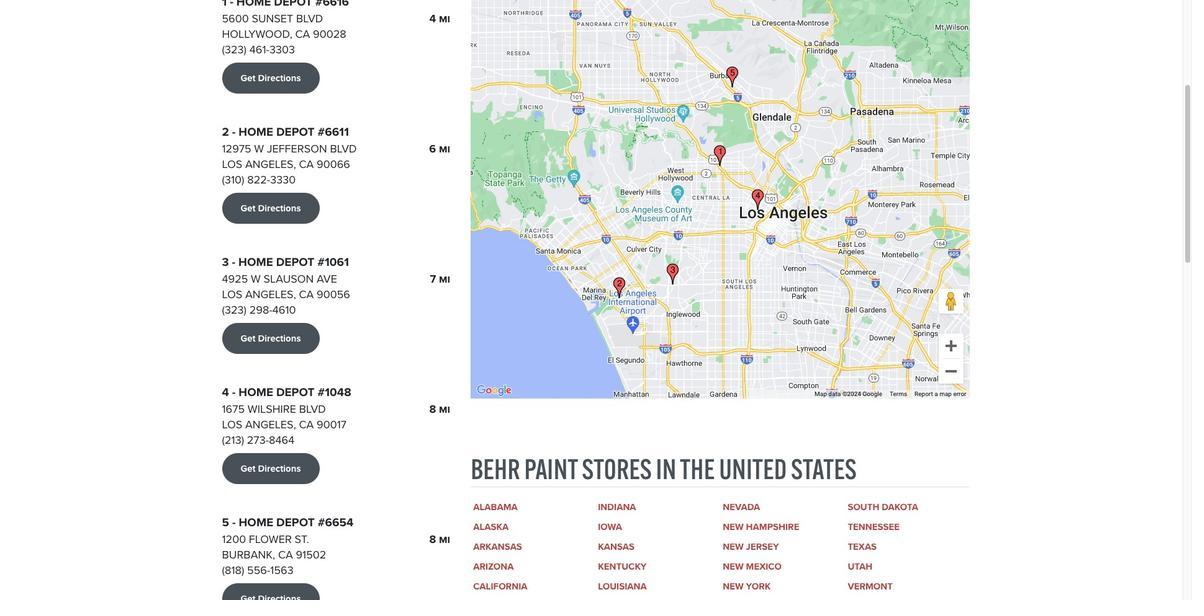 Task type: locate. For each thing, give the bounding box(es) containing it.
arizona
[[473, 561, 514, 574]]

3 get directions link from the top
[[222, 324, 319, 355]]

1 vertical spatial 8 mi
[[429, 532, 450, 548]]

home for 3
[[238, 253, 273, 271]]

3
[[222, 253, 229, 271]]

w right 4925
[[251, 271, 261, 287]]

arizona link
[[473, 561, 514, 574]]

ave
[[317, 271, 337, 287]]

angeles, for 2
[[245, 156, 296, 172]]

4 directions from the top
[[258, 463, 301, 476]]

get directions link
[[222, 63, 319, 94], [222, 193, 319, 224], [222, 324, 319, 355], [222, 454, 319, 485]]

- right 2
[[232, 123, 236, 141]]

california
[[473, 581, 527, 594]]

2 - from the top
[[232, 253, 235, 271]]

2 get directions from the top
[[241, 202, 301, 215]]

error
[[953, 391, 966, 398]]

2 mi from the top
[[439, 141, 450, 157]]

get directions down 822-
[[241, 202, 301, 215]]

nevada
[[723, 501, 760, 515]]

2 angeles, from the top
[[245, 287, 296, 303]]

3303
[[269, 42, 295, 58]]

get directions link down 822-
[[222, 193, 319, 224]]

5 - home depot  #6654
[[222, 514, 354, 532]]

1 home from the top
[[239, 123, 273, 141]]

blvd right jefferson
[[330, 141, 357, 157]]

directions down the 8464
[[258, 463, 301, 476]]

get directions link down 298-
[[222, 324, 319, 355]]

states
[[791, 452, 857, 488]]

get for 3
[[241, 332, 256, 346]]

(818)
[[222, 563, 244, 579]]

mi for 4 - home depot  #1048
[[439, 401, 450, 418]]

-
[[232, 123, 236, 141], [232, 253, 235, 271], [232, 384, 236, 402], [232, 514, 236, 532]]

w inside 4925 w slauson ave los angeles, ca 90056 (323) 298-4610
[[251, 271, 261, 287]]

terms
[[890, 391, 907, 398]]

1 angeles, from the top
[[245, 156, 296, 172]]

hampshire
[[746, 521, 799, 535]]

2 8 mi from the top
[[429, 532, 450, 548]]

wilshire
[[248, 401, 296, 418]]

4 get directions from the top
[[241, 463, 301, 476]]

0 vertical spatial 8 mi
[[429, 401, 450, 418]]

blvd right "sunset"
[[296, 10, 323, 26]]

1 los from the top
[[222, 156, 242, 172]]

4
[[429, 10, 436, 26], [222, 384, 229, 402]]

blvd for 1675 wilshire blvd
[[299, 401, 326, 418]]

directions down '3330'
[[258, 202, 301, 215]]

4610
[[272, 302, 296, 318]]

1200 flower st. burbank, ca 91502 (818) 556-1563
[[222, 532, 326, 579]]

2 (323) from the top
[[222, 302, 247, 318]]

w right 12975
[[254, 141, 264, 157]]

- for 5
[[232, 514, 236, 532]]

0 vertical spatial 4
[[429, 10, 436, 26]]

0 vertical spatial angeles,
[[245, 156, 296, 172]]

4 mi from the top
[[439, 401, 450, 418]]

south
[[848, 501, 879, 515]]

behr
[[471, 452, 520, 488]]

1 vertical spatial blvd
[[330, 141, 357, 157]]

ca left st.
[[278, 548, 293, 564]]

map
[[939, 391, 952, 398]]

los left 822-
[[222, 156, 242, 172]]

get down 273-
[[241, 463, 256, 476]]

depot left ave
[[276, 253, 314, 271]]

4 get directions link from the top
[[222, 454, 319, 485]]

arkansas
[[473, 541, 522, 555]]

sunset
[[252, 10, 293, 26]]

0 vertical spatial (323)
[[222, 42, 247, 58]]

get down 461- on the left top of page
[[241, 71, 256, 85]]

angeles, for 3
[[245, 287, 296, 303]]

3 - from the top
[[232, 384, 236, 402]]

1563
[[270, 563, 294, 579]]

1 8 mi from the top
[[429, 401, 450, 418]]

directions for #1048
[[258, 463, 301, 476]]

2 get directions link from the top
[[222, 193, 319, 224]]

arkansas link
[[473, 541, 522, 555]]

data
[[828, 391, 841, 398]]

4 mi
[[429, 10, 450, 26]]

- for 3
[[232, 253, 235, 271]]

5600
[[222, 10, 249, 26]]

4 for 4 mi
[[429, 10, 436, 26]]

kentucky
[[598, 561, 647, 574]]

google
[[863, 391, 882, 398]]

depot left #6611
[[276, 123, 315, 141]]

ca left ave
[[299, 287, 314, 303]]

los for 2
[[222, 156, 242, 172]]

a
[[935, 391, 938, 398]]

depot for #1048
[[276, 384, 315, 402]]

2 los from the top
[[222, 287, 242, 303]]

get directions
[[241, 71, 301, 85], [241, 202, 301, 215], [241, 332, 301, 346], [241, 463, 301, 476]]

home up 273-
[[239, 384, 273, 402]]

1 new from the top
[[723, 521, 744, 535]]

get directions down 298-
[[241, 332, 301, 346]]

directions
[[258, 71, 301, 85], [258, 202, 301, 215], [258, 332, 301, 346], [258, 463, 301, 476]]

home right 2
[[239, 123, 273, 141]]

1675
[[222, 401, 245, 418]]

home right '5'
[[239, 514, 273, 532]]

get directions link down the 8464
[[222, 454, 319, 485]]

angeles, down 3 - home depot  #1061 at the top left of page
[[245, 287, 296, 303]]

directions down 4610
[[258, 332, 301, 346]]

blvd inside 1675 wilshire blvd los angeles, ca 90017 (213) 273-8464
[[299, 401, 326, 418]]

3 get from the top
[[241, 332, 256, 346]]

1 vertical spatial 8
[[429, 532, 436, 548]]

home right 3
[[238, 253, 273, 271]]

8 mi
[[429, 401, 450, 418], [429, 532, 450, 548]]

1 vertical spatial angeles,
[[245, 287, 296, 303]]

2 vertical spatial blvd
[[299, 401, 326, 418]]

8 for 4 - home depot  #1048
[[429, 401, 436, 418]]

blvd right the wilshire
[[299, 401, 326, 418]]

depot left #1048
[[276, 384, 315, 402]]

angeles, down 4 - home depot  #1048
[[245, 417, 296, 433]]

3330
[[270, 172, 296, 188]]

depot
[[276, 123, 315, 141], [276, 253, 314, 271], [276, 384, 315, 402], [276, 514, 315, 532]]

3 angeles, from the top
[[245, 417, 296, 433]]

get directions down 461- on the left top of page
[[241, 71, 301, 85]]

depot for #6611
[[276, 123, 315, 141]]

tennessee link
[[848, 521, 900, 535]]

get directions for 3
[[241, 332, 301, 346]]

texas
[[848, 541, 877, 555]]

(323) left 461- on the left top of page
[[222, 42, 247, 58]]

4 get from the top
[[241, 463, 256, 476]]

get directions down the 8464
[[241, 463, 301, 476]]

ca left the 90066
[[299, 156, 314, 172]]

1 vertical spatial 4
[[222, 384, 229, 402]]

4 - from the top
[[232, 514, 236, 532]]

2 home from the top
[[238, 253, 273, 271]]

298-
[[249, 302, 272, 318]]

new up new mexico "link"
[[723, 541, 744, 555]]

los left 273-
[[222, 417, 242, 433]]

mi
[[439, 10, 450, 26], [439, 141, 450, 157], [439, 271, 450, 287], [439, 401, 450, 418], [439, 532, 450, 548]]

4 new from the top
[[723, 581, 744, 594]]

new mexico link
[[723, 561, 782, 574]]

2 vertical spatial angeles,
[[245, 417, 296, 433]]

ca inside 1200 flower st. burbank, ca 91502 (818) 556-1563
[[278, 548, 293, 564]]

2 directions from the top
[[258, 202, 301, 215]]

1 horizontal spatial 4
[[429, 10, 436, 26]]

3 los from the top
[[222, 417, 242, 433]]

3 new from the top
[[723, 561, 744, 574]]

ca inside the 5600 sunset blvd hollywood, ca 90028 (323) 461-3303
[[295, 26, 310, 42]]

get down 298-
[[241, 332, 256, 346]]

depot up 91502
[[276, 514, 315, 532]]

w for 3
[[251, 271, 261, 287]]

blvd for 5600 sunset blvd
[[296, 10, 323, 26]]

mi for 3 - home depot  #1061
[[439, 271, 450, 287]]

w
[[254, 141, 264, 157], [251, 271, 261, 287]]

0 vertical spatial 8
[[429, 401, 436, 418]]

3 get directions from the top
[[241, 332, 301, 346]]

new
[[723, 521, 744, 535], [723, 541, 744, 555], [723, 561, 744, 574], [723, 581, 744, 594]]

- left the wilshire
[[232, 384, 236, 402]]

in
[[656, 452, 676, 488]]

0 vertical spatial w
[[254, 141, 264, 157]]

angeles, inside 4925 w slauson ave los angeles, ca 90056 (323) 298-4610
[[245, 287, 296, 303]]

8 mi for 4 - home depot  #1048
[[429, 401, 450, 418]]

ca inside 4925 w slauson ave los angeles, ca 90056 (323) 298-4610
[[299, 287, 314, 303]]

new left "york"
[[723, 581, 744, 594]]

new up new york link
[[723, 561, 744, 574]]

1 vertical spatial w
[[251, 271, 261, 287]]

1 vertical spatial los
[[222, 287, 242, 303]]

3 directions from the top
[[258, 332, 301, 346]]

get
[[241, 71, 256, 85], [241, 202, 256, 215], [241, 332, 256, 346], [241, 463, 256, 476]]

3 mi from the top
[[439, 271, 450, 287]]

- right '5'
[[232, 514, 236, 532]]

los left 298-
[[222, 287, 242, 303]]

angeles, inside 12975 w jefferson blvd los angeles, ca 90066 (310) 822-3330
[[245, 156, 296, 172]]

2 vertical spatial los
[[222, 417, 242, 433]]

alabama alaska arkansas arizona california
[[473, 501, 527, 594]]

stores
[[582, 452, 652, 488]]

report a map error
[[915, 391, 966, 398]]

blvd
[[296, 10, 323, 26], [330, 141, 357, 157], [299, 401, 326, 418]]

new york link
[[723, 581, 771, 594]]

0 horizontal spatial 4
[[222, 384, 229, 402]]

los
[[222, 156, 242, 172], [222, 287, 242, 303], [222, 417, 242, 433]]

get down 822-
[[241, 202, 256, 215]]

6 mi
[[429, 141, 450, 157]]

get directions link down 461- on the left top of page
[[222, 63, 319, 94]]

new down nevada
[[723, 521, 744, 535]]

los inside 4925 w slauson ave los angeles, ca 90056 (323) 298-4610
[[222, 287, 242, 303]]

directions down 3303 at the top left
[[258, 71, 301, 85]]

get for 4
[[241, 463, 256, 476]]

- right 3
[[232, 253, 235, 271]]

7
[[430, 271, 436, 287]]

1 get directions from the top
[[241, 71, 301, 85]]

angeles, down 2 - home depot  #6611
[[245, 156, 296, 172]]

8
[[429, 401, 436, 418], [429, 532, 436, 548]]

indiana link
[[598, 501, 636, 515]]

los inside 12975 w jefferson blvd los angeles, ca 90066 (310) 822-3330
[[222, 156, 242, 172]]

3 home from the top
[[239, 384, 273, 402]]

(323) left 298-
[[222, 302, 247, 318]]

1 - from the top
[[232, 123, 236, 141]]

2 get from the top
[[241, 202, 256, 215]]

1 8 from the top
[[429, 401, 436, 418]]

utah
[[848, 561, 872, 574]]

461-
[[249, 42, 269, 58]]

#1061
[[317, 253, 349, 271]]

2 8 from the top
[[429, 532, 436, 548]]

w inside 12975 w jefferson blvd los angeles, ca 90066 (310) 822-3330
[[254, 141, 264, 157]]

5 mi from the top
[[439, 532, 450, 548]]

home
[[239, 123, 273, 141], [238, 253, 273, 271], [239, 384, 273, 402], [239, 514, 273, 532]]

kentucky link
[[598, 561, 647, 574]]

556-
[[247, 563, 270, 579]]

1 (323) from the top
[[222, 42, 247, 58]]

0 vertical spatial los
[[222, 156, 242, 172]]

blvd inside the 5600 sunset blvd hollywood, ca 90028 (323) 461-3303
[[296, 10, 323, 26]]

4 home from the top
[[239, 514, 273, 532]]

get directions link for 3
[[222, 324, 319, 355]]

google image
[[474, 383, 515, 399]]

ca left 90017
[[299, 417, 314, 433]]

0 vertical spatial blvd
[[296, 10, 323, 26]]

paint
[[524, 452, 578, 488]]

angeles, inside 1675 wilshire blvd los angeles, ca 90017 (213) 273-8464
[[245, 417, 296, 433]]

vermont
[[848, 581, 893, 594]]

ca right 3303 at the top left
[[295, 26, 310, 42]]

- for 2
[[232, 123, 236, 141]]

1 vertical spatial (323)
[[222, 302, 247, 318]]



Task type: describe. For each thing, give the bounding box(es) containing it.
los inside 1675 wilshire blvd los angeles, ca 90017 (213) 273-8464
[[222, 417, 242, 433]]

w for 2
[[254, 141, 264, 157]]

indiana
[[598, 501, 636, 515]]

8464
[[269, 433, 294, 449]]

nevada link
[[723, 501, 760, 515]]

get directions link for 2
[[222, 193, 319, 224]]

st.
[[295, 532, 309, 548]]

#6654
[[318, 514, 354, 532]]

#1048
[[318, 384, 351, 402]]

jefferson
[[267, 141, 327, 157]]

utah link
[[848, 561, 872, 574]]

york
[[746, 581, 771, 594]]

4925
[[222, 271, 248, 287]]

behr paint stores in the united states
[[471, 452, 857, 488]]

dakota
[[882, 501, 918, 515]]

2 new from the top
[[723, 541, 744, 555]]

4 for 4 - home depot  #1048
[[222, 384, 229, 402]]

map data ©2024 google
[[815, 391, 882, 398]]

8 mi for 5 - home depot  #6654
[[429, 532, 450, 548]]

12975 w jefferson blvd los angeles, ca 90066 (310) 822-3330
[[222, 141, 357, 188]]

tennessee
[[848, 521, 900, 535]]

map
[[815, 391, 827, 398]]

822-
[[247, 172, 270, 188]]

3 - home depot  #1061
[[222, 253, 349, 271]]

kansas link
[[598, 541, 635, 555]]

map region
[[471, 0, 970, 399]]

ca inside 1675 wilshire blvd los angeles, ca 90017 (213) 273-8464
[[299, 417, 314, 433]]

alabama link
[[473, 501, 518, 515]]

get directions link for 4
[[222, 454, 319, 485]]

- for 4
[[232, 384, 236, 402]]

burbank,
[[222, 548, 275, 564]]

alabama
[[473, 501, 518, 515]]

jersey
[[746, 541, 779, 555]]

ca inside 12975 w jefferson blvd los angeles, ca 90066 (310) 822-3330
[[299, 156, 314, 172]]

4 - home depot  #1048
[[222, 384, 351, 402]]

alaska link
[[473, 521, 509, 535]]

directions for #6611
[[258, 202, 301, 215]]

south dakota tennessee texas utah vermont
[[848, 501, 918, 594]]

indiana iowa kansas kentucky louisiana
[[598, 501, 647, 594]]

#6611
[[318, 123, 349, 141]]

iowa
[[598, 521, 622, 535]]

8 for 5 - home depot  #6654
[[429, 532, 436, 548]]

new jersey link
[[723, 541, 779, 555]]

7 mi
[[430, 271, 450, 287]]

90028
[[313, 26, 346, 42]]

1 get from the top
[[241, 71, 256, 85]]

©2024
[[842, 391, 861, 398]]

home for 5
[[239, 514, 273, 532]]

the
[[680, 452, 715, 488]]

texas link
[[848, 541, 877, 555]]

los for 3
[[222, 287, 242, 303]]

90056
[[317, 287, 350, 303]]

get for 2
[[241, 202, 256, 215]]

depot for #6654
[[276, 514, 315, 532]]

get directions for 2
[[241, 202, 301, 215]]

california link
[[473, 581, 527, 594]]

mexico
[[746, 561, 782, 574]]

depot for #1061
[[276, 253, 314, 271]]

12975
[[222, 141, 251, 157]]

mi for 5 - home depot  #6654
[[439, 532, 450, 548]]

flower
[[249, 532, 292, 548]]

1200
[[222, 532, 246, 548]]

terms link
[[890, 391, 907, 398]]

alaska
[[473, 521, 509, 535]]

louisiana
[[598, 581, 647, 594]]

(213)
[[222, 433, 244, 449]]

iowa link
[[598, 521, 622, 535]]

1 get directions link from the top
[[222, 63, 319, 94]]

report
[[915, 391, 933, 398]]

home for 2
[[239, 123, 273, 141]]

vermont link
[[848, 581, 893, 594]]

(323) inside 4925 w slauson ave los angeles, ca 90056 (323) 298-4610
[[222, 302, 247, 318]]

2
[[222, 123, 229, 141]]

report a map error link
[[915, 391, 966, 398]]

6
[[429, 141, 436, 157]]

louisiana link
[[598, 581, 647, 594]]

hollywood,
[[222, 26, 292, 42]]

1 mi from the top
[[439, 10, 450, 26]]

south dakota link
[[848, 501, 918, 515]]

1 directions from the top
[[258, 71, 301, 85]]

4925 w slauson ave los angeles, ca 90056 (323) 298-4610
[[222, 271, 350, 318]]

get directions for 4
[[241, 463, 301, 476]]

1675 wilshire blvd los angeles, ca 90017 (213) 273-8464
[[222, 401, 346, 449]]

90066
[[317, 156, 350, 172]]

(323) inside the 5600 sunset blvd hollywood, ca 90028 (323) 461-3303
[[222, 42, 247, 58]]

blvd inside 12975 w jefferson blvd los angeles, ca 90066 (310) 822-3330
[[330, 141, 357, 157]]

5600 sunset blvd hollywood, ca 90028 (323) 461-3303
[[222, 10, 346, 58]]

5
[[222, 514, 229, 532]]

273-
[[247, 433, 269, 449]]

home for 4
[[239, 384, 273, 402]]

(310)
[[222, 172, 244, 188]]

90017
[[317, 417, 346, 433]]

directions for #1061
[[258, 332, 301, 346]]

91502
[[296, 548, 326, 564]]

mi for 2 - home depot  #6611
[[439, 141, 450, 157]]

united
[[719, 452, 787, 488]]



Task type: vqa. For each thing, say whether or not it's contained in the screenshot.
left the Satin
no



